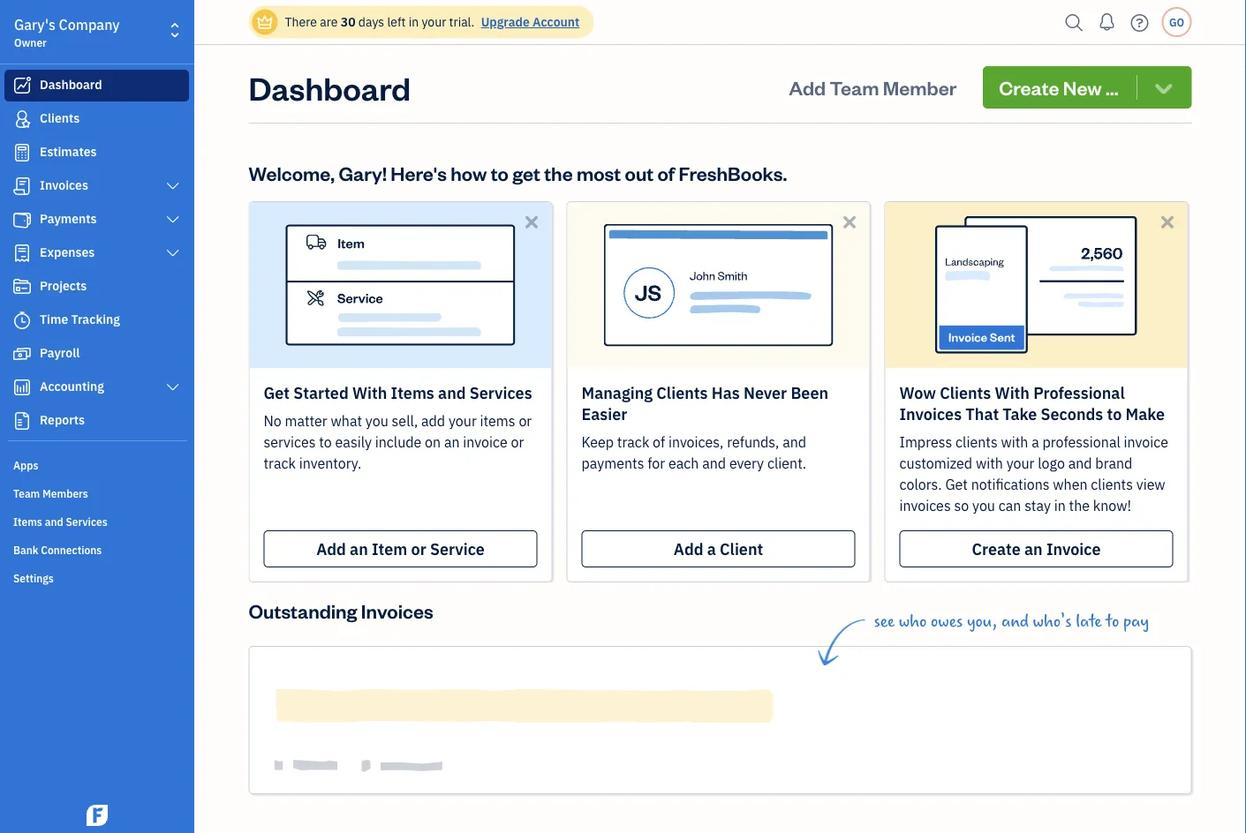 Task type: describe. For each thing, give the bounding box(es) containing it.
easily
[[335, 433, 372, 452]]

0 vertical spatial in
[[409, 14, 419, 30]]

items inside get started with items and services no matter what you sell, add your items or services to easily include on an invoice or track inventory.
[[391, 382, 434, 403]]

sell,
[[392, 412, 418, 431]]

clients inside main element
[[40, 110, 80, 126]]

get started with items and services no matter what you sell, add your items or services to easily include on an invoice or track inventory.
[[264, 382, 532, 473]]

add an item or service link
[[264, 531, 537, 568]]

create an invoice link
[[899, 531, 1173, 568]]

invoices link
[[4, 170, 189, 202]]

with for started
[[352, 382, 387, 403]]

go to help image
[[1126, 9, 1154, 36]]

add team member
[[789, 75, 957, 100]]

bank connections link
[[4, 536, 189, 563]]

0 vertical spatial or
[[519, 412, 532, 431]]

track inside managing clients has never been easier keep track of invoices, refunds, and payments for each and every client.
[[617, 433, 649, 452]]

clients link
[[4, 103, 189, 135]]

0 vertical spatial the
[[544, 160, 573, 185]]

client image
[[11, 110, 33, 128]]

0 vertical spatial your
[[422, 14, 446, 30]]

that
[[966, 404, 999, 424]]

30
[[341, 14, 356, 30]]

trial.
[[449, 14, 475, 30]]

who's
[[1033, 612, 1072, 631]]

settings
[[13, 571, 54, 586]]

bank connections
[[13, 543, 102, 557]]

upgrade
[[481, 14, 530, 30]]

freshbooks.
[[679, 160, 787, 185]]

estimates link
[[4, 137, 189, 169]]

1 horizontal spatial dashboard
[[249, 66, 411, 108]]

freshbooks image
[[83, 805, 111, 827]]

payments
[[40, 211, 97, 227]]

on
[[425, 433, 441, 452]]

and up client.
[[783, 433, 806, 452]]

managing clients has never been easier keep track of invoices, refunds, and payments for each and every client.
[[582, 382, 828, 473]]

see who owes you, and who's late to pay
[[874, 612, 1149, 631]]

add an item or service
[[316, 539, 485, 559]]

client
[[720, 539, 763, 559]]

create an invoice
[[972, 539, 1101, 559]]

welcome,
[[249, 160, 335, 185]]

know!
[[1093, 497, 1131, 515]]

time
[[40, 311, 68, 328]]

and inside "wow clients with professional invoices that take seconds to make impress clients with a professional invoice customized with your logo and brand colors. get notifications when clients view invoices so you can stay in the know!"
[[1068, 454, 1092, 473]]

invoice inside get started with items and services no matter what you sell, add your items or services to easily include on an invoice or track inventory.
[[463, 433, 508, 452]]

team members link
[[4, 480, 189, 506]]

settings link
[[4, 564, 189, 591]]

notifications
[[971, 476, 1050, 494]]

create for create new …
[[999, 75, 1059, 100]]

take
[[1003, 404, 1037, 424]]

chevron large down image for accounting
[[165, 381, 181, 395]]

member
[[883, 75, 957, 100]]

managing
[[582, 382, 653, 403]]

here's
[[391, 160, 447, 185]]

payroll link
[[4, 338, 189, 370]]

projects
[[40, 278, 87, 294]]

get
[[512, 160, 540, 185]]

1 horizontal spatial clients
[[1091, 476, 1133, 494]]

dashboard image
[[11, 77, 33, 94]]

add
[[421, 412, 445, 431]]

gary's
[[14, 15, 55, 34]]

payments link
[[4, 204, 189, 236]]

include
[[375, 433, 422, 452]]

add a client link
[[582, 531, 855, 568]]

owes
[[931, 612, 963, 631]]

in inside "wow clients with professional invoices that take seconds to make impress clients with a professional invoice customized with your logo and brand colors. get notifications when clients view invoices so you can stay in the know!"
[[1054, 497, 1066, 515]]

connections
[[41, 543, 102, 557]]

crown image
[[256, 13, 274, 31]]

items and services link
[[4, 508, 189, 534]]

chevron large down image for expenses
[[165, 246, 181, 261]]

services inside get started with items and services no matter what you sell, add your items or services to easily include on an invoice or track inventory.
[[470, 382, 532, 403]]

you,
[[967, 612, 997, 631]]

expenses
[[40, 244, 95, 261]]

you inside get started with items and services no matter what you sell, add your items or services to easily include on an invoice or track inventory.
[[365, 412, 388, 431]]

invoices,
[[668, 433, 724, 452]]

item
[[372, 539, 407, 559]]

members
[[42, 487, 88, 501]]

estimates
[[40, 144, 97, 160]]

a inside "wow clients with professional invoices that take seconds to make impress clients with a professional invoice customized with your logo and brand colors. get notifications when clients view invoices so you can stay in the know!"
[[1032, 433, 1039, 452]]

so
[[954, 497, 969, 515]]

owner
[[14, 35, 47, 49]]

outstanding
[[249, 598, 357, 623]]

impress
[[899, 433, 952, 452]]

dismiss image for managing clients has never been easier
[[839, 212, 860, 232]]

…
[[1106, 75, 1119, 100]]

invoice image
[[11, 178, 33, 195]]

what
[[331, 412, 362, 431]]

add for add team member
[[789, 75, 826, 100]]

no
[[264, 412, 282, 431]]

to inside get started with items and services no matter what you sell, add your items or services to easily include on an invoice or track inventory.
[[319, 433, 332, 452]]

chevrondown image
[[1152, 75, 1176, 100]]

notifications image
[[1093, 4, 1121, 40]]

company
[[59, 15, 120, 34]]

make
[[1126, 404, 1165, 424]]

your inside "wow clients with professional invoices that take seconds to make impress clients with a professional invoice customized with your logo and brand colors. get notifications when clients view invoices so you can stay in the know!"
[[1006, 454, 1035, 473]]

stay
[[1025, 497, 1051, 515]]

new
[[1063, 75, 1102, 100]]

main element
[[0, 0, 238, 834]]

timer image
[[11, 312, 33, 329]]

clients for managing
[[656, 382, 708, 403]]

reports link
[[4, 405, 189, 437]]

accounting link
[[4, 372, 189, 404]]

search image
[[1060, 9, 1088, 36]]

can
[[999, 497, 1021, 515]]

and right the you,
[[1001, 612, 1029, 631]]

and inside items and services 'link'
[[45, 515, 63, 529]]

go button
[[1162, 7, 1192, 37]]

project image
[[11, 278, 33, 296]]

dashboard inside main element
[[40, 76, 102, 93]]

and inside get started with items and services no matter what you sell, add your items or services to easily include on an invoice or track inventory.
[[438, 382, 466, 403]]

late
[[1076, 612, 1102, 631]]

client.
[[767, 454, 806, 473]]

an for and
[[350, 539, 368, 559]]

each
[[669, 454, 699, 473]]

tracking
[[71, 311, 120, 328]]

never
[[744, 382, 787, 403]]

started
[[293, 382, 349, 403]]



Task type: vqa. For each thing, say whether or not it's contained in the screenshot.
accounting link
yes



Task type: locate. For each thing, give the bounding box(es) containing it.
how
[[451, 160, 487, 185]]

invoice down make
[[1124, 433, 1168, 452]]

chevron large down image for invoices
[[165, 179, 181, 193]]

go
[[1169, 15, 1184, 29]]

add a client
[[674, 539, 763, 559]]

payment image
[[11, 211, 33, 229]]

chevron large down image
[[165, 246, 181, 261], [165, 381, 181, 395]]

apps link
[[4, 451, 189, 478]]

your up notifications
[[1006, 454, 1035, 473]]

chevron large down image down estimates link
[[165, 179, 181, 193]]

create left new
[[999, 75, 1059, 100]]

1 horizontal spatial services
[[470, 382, 532, 403]]

invoices
[[899, 497, 951, 515]]

with up what on the left
[[352, 382, 387, 403]]

payments
[[582, 454, 644, 473]]

expense image
[[11, 245, 33, 262]]

dashboard up clients link
[[40, 76, 102, 93]]

0 vertical spatial team
[[830, 75, 879, 100]]

when
[[1053, 476, 1088, 494]]

estimate image
[[11, 144, 33, 162]]

1 horizontal spatial get
[[945, 476, 968, 494]]

your inside get started with items and services no matter what you sell, add your items or services to easily include on an invoice or track inventory.
[[449, 412, 477, 431]]

your right add in the left of the page
[[449, 412, 477, 431]]

inventory.
[[299, 454, 361, 473]]

0 horizontal spatial dismiss image
[[521, 212, 542, 232]]

0 horizontal spatial dashboard
[[40, 76, 102, 93]]

in
[[409, 14, 419, 30], [1054, 497, 1066, 515]]

1 vertical spatial create
[[972, 539, 1021, 559]]

clients up know!
[[1091, 476, 1133, 494]]

services up items
[[470, 382, 532, 403]]

0 horizontal spatial you
[[365, 412, 388, 431]]

upgrade account link
[[477, 14, 580, 30]]

days
[[358, 14, 384, 30]]

to up inventory.
[[319, 433, 332, 452]]

invoices up the payments
[[40, 177, 88, 193]]

the down when
[[1069, 497, 1090, 515]]

with inside get started with items and services no matter what you sell, add your items or services to easily include on an invoice or track inventory.
[[352, 382, 387, 403]]

2 horizontal spatial your
[[1006, 454, 1035, 473]]

view
[[1136, 476, 1165, 494]]

you left 'sell,'
[[365, 412, 388, 431]]

time tracking
[[40, 311, 120, 328]]

invoice
[[1046, 539, 1101, 559]]

out
[[625, 160, 654, 185]]

clients up "estimates"
[[40, 110, 80, 126]]

2 chevron large down image from the top
[[165, 381, 181, 395]]

team down apps
[[13, 487, 40, 501]]

you right so
[[972, 497, 995, 515]]

to left get
[[491, 160, 509, 185]]

an left invoice
[[1024, 539, 1043, 559]]

and down the team members
[[45, 515, 63, 529]]

3 dismiss image from the left
[[1157, 212, 1178, 232]]

chart image
[[11, 379, 33, 397]]

accounting
[[40, 378, 104, 395]]

with up take
[[995, 382, 1030, 403]]

2 horizontal spatial add
[[789, 75, 826, 100]]

dashboard
[[249, 66, 411, 108], [40, 76, 102, 93]]

0 vertical spatial services
[[470, 382, 532, 403]]

and down professional
[[1068, 454, 1092, 473]]

get up so
[[945, 476, 968, 494]]

your left 'trial.'
[[422, 14, 446, 30]]

gary!
[[339, 160, 387, 185]]

a
[[1032, 433, 1039, 452], [707, 539, 716, 559]]

2 horizontal spatial invoices
[[899, 404, 962, 424]]

1 vertical spatial items
[[13, 515, 42, 529]]

an for invoices
[[1024, 539, 1043, 559]]

an
[[444, 433, 460, 452], [350, 539, 368, 559], [1024, 539, 1043, 559]]

dashboard down are
[[249, 66, 411, 108]]

services inside 'link'
[[66, 515, 107, 529]]

invoice inside "wow clients with professional invoices that take seconds to make impress clients with a professional invoice customized with your logo and brand colors. get notifications when clients view invoices so you can stay in the know!"
[[1124, 433, 1168, 452]]

0 horizontal spatial your
[[422, 14, 446, 30]]

1 horizontal spatial team
[[830, 75, 879, 100]]

with down take
[[1001, 433, 1028, 452]]

1 horizontal spatial the
[[1069, 497, 1090, 515]]

1 dismiss image from the left
[[521, 212, 542, 232]]

items inside items and services 'link'
[[13, 515, 42, 529]]

0 horizontal spatial an
[[350, 539, 368, 559]]

track down services
[[264, 454, 296, 473]]

1 chevron large down image from the top
[[165, 246, 181, 261]]

and down the invoices,
[[702, 454, 726, 473]]

an right on
[[444, 433, 460, 452]]

wow clients with professional invoices that take seconds to make impress clients with a professional invoice customized with your logo and brand colors. get notifications when clients view invoices so you can stay in the know!
[[899, 382, 1168, 515]]

and up add in the left of the page
[[438, 382, 466, 403]]

dismiss image
[[521, 212, 542, 232], [839, 212, 860, 232], [1157, 212, 1178, 232]]

0 horizontal spatial invoices
[[40, 177, 88, 193]]

for
[[648, 454, 665, 473]]

professional
[[1043, 433, 1121, 452]]

with up notifications
[[976, 454, 1003, 473]]

1 horizontal spatial with
[[995, 382, 1030, 403]]

an left item
[[350, 539, 368, 559]]

team members
[[13, 487, 88, 501]]

invoices inside invoices link
[[40, 177, 88, 193]]

expenses link
[[4, 238, 189, 269]]

invoices inside "wow clients with professional invoices that take seconds to make impress clients with a professional invoice customized with your logo and brand colors. get notifications when clients view invoices so you can stay in the know!"
[[899, 404, 962, 424]]

money image
[[11, 345, 33, 363]]

1 vertical spatial the
[[1069, 497, 1090, 515]]

1 horizontal spatial items
[[391, 382, 434, 403]]

time tracking link
[[4, 305, 189, 336]]

1 vertical spatial chevron large down image
[[165, 213, 181, 227]]

1 vertical spatial you
[[972, 497, 995, 515]]

1 vertical spatial or
[[511, 433, 524, 452]]

to left make
[[1107, 404, 1122, 424]]

1 vertical spatial with
[[976, 454, 1003, 473]]

services
[[264, 433, 316, 452]]

a left client
[[707, 539, 716, 559]]

services
[[470, 382, 532, 403], [66, 515, 107, 529]]

1 horizontal spatial in
[[1054, 497, 1066, 515]]

clients
[[40, 110, 80, 126], [656, 382, 708, 403], [940, 382, 991, 403]]

logo
[[1038, 454, 1065, 473]]

2 invoice from the left
[[1124, 433, 1168, 452]]

every
[[729, 454, 764, 473]]

chevron large down image up projects link
[[165, 246, 181, 261]]

2 chevron large down image from the top
[[165, 213, 181, 227]]

create new …
[[999, 75, 1119, 100]]

0 horizontal spatial team
[[13, 487, 40, 501]]

chevron large down image inside accounting link
[[165, 381, 181, 395]]

customized
[[899, 454, 972, 473]]

1 vertical spatial of
[[653, 433, 665, 452]]

chevron large down image
[[165, 179, 181, 193], [165, 213, 181, 227]]

0 vertical spatial items
[[391, 382, 434, 403]]

clients left has
[[656, 382, 708, 403]]

1 horizontal spatial add
[[674, 539, 703, 559]]

items
[[391, 382, 434, 403], [13, 515, 42, 529]]

1 vertical spatial get
[[945, 476, 968, 494]]

0 vertical spatial you
[[365, 412, 388, 431]]

1 horizontal spatial clients
[[656, 382, 708, 403]]

your
[[422, 14, 446, 30], [449, 412, 477, 431], [1006, 454, 1035, 473]]

or right item
[[411, 539, 426, 559]]

0 horizontal spatial with
[[352, 382, 387, 403]]

0 vertical spatial of
[[658, 160, 675, 185]]

1 invoice from the left
[[463, 433, 508, 452]]

0 vertical spatial get
[[264, 382, 290, 403]]

clients up that
[[940, 382, 991, 403]]

in right left
[[409, 14, 419, 30]]

0 vertical spatial track
[[617, 433, 649, 452]]

pay
[[1123, 612, 1149, 631]]

been
[[791, 382, 828, 403]]

or down items
[[511, 433, 524, 452]]

to inside "wow clients with professional invoices that take seconds to make impress clients with a professional invoice customized with your logo and brand colors. get notifications when clients view invoices so you can stay in the know!"
[[1107, 404, 1122, 424]]

1 vertical spatial in
[[1054, 497, 1066, 515]]

0 horizontal spatial a
[[707, 539, 716, 559]]

professional
[[1033, 382, 1125, 403]]

invoice down items
[[463, 433, 508, 452]]

0 horizontal spatial the
[[544, 160, 573, 185]]

of
[[658, 160, 675, 185], [653, 433, 665, 452]]

bank
[[13, 543, 38, 557]]

projects link
[[4, 271, 189, 303]]

of right out
[[658, 160, 675, 185]]

1 horizontal spatial invoice
[[1124, 433, 1168, 452]]

items
[[480, 412, 515, 431]]

invoices down add an item or service link
[[361, 598, 433, 623]]

1 horizontal spatial a
[[1032, 433, 1039, 452]]

payroll
[[40, 345, 80, 361]]

0 vertical spatial create
[[999, 75, 1059, 100]]

chevron large down image inside expenses link
[[165, 246, 181, 261]]

in right stay
[[1054, 497, 1066, 515]]

invoices down wow
[[899, 404, 962, 424]]

wow
[[899, 382, 936, 403]]

1 horizontal spatial your
[[449, 412, 477, 431]]

create down can
[[972, 539, 1021, 559]]

the
[[544, 160, 573, 185], [1069, 497, 1090, 515]]

track
[[617, 433, 649, 452], [264, 454, 296, 473]]

2 horizontal spatial clients
[[940, 382, 991, 403]]

left
[[387, 14, 406, 30]]

team inside main element
[[13, 487, 40, 501]]

or
[[519, 412, 532, 431], [511, 433, 524, 452], [411, 539, 426, 559]]

team inside button
[[830, 75, 879, 100]]

0 horizontal spatial in
[[409, 14, 419, 30]]

create new … button
[[983, 66, 1192, 109]]

1 horizontal spatial an
[[444, 433, 460, 452]]

report image
[[11, 412, 33, 430]]

0 horizontal spatial get
[[264, 382, 290, 403]]

get up no at left
[[264, 382, 290, 403]]

clients
[[956, 433, 998, 452], [1091, 476, 1133, 494]]

colors.
[[899, 476, 942, 494]]

chevron large down image down payroll link
[[165, 381, 181, 395]]

get inside get started with items and services no matter what you sell, add your items or services to easily include on an invoice or track inventory.
[[264, 382, 290, 403]]

0 horizontal spatial items
[[13, 515, 42, 529]]

with for clients
[[995, 382, 1030, 403]]

are
[[320, 14, 338, 30]]

0 horizontal spatial invoice
[[463, 433, 508, 452]]

a up logo
[[1032, 433, 1039, 452]]

dashboard link
[[4, 70, 189, 102]]

add for add a client
[[674, 539, 703, 559]]

chevron large down image for payments
[[165, 213, 181, 227]]

team left the member
[[830, 75, 879, 100]]

0 vertical spatial clients
[[956, 433, 998, 452]]

0 vertical spatial with
[[1001, 433, 1028, 452]]

1 vertical spatial invoices
[[899, 404, 962, 424]]

create
[[999, 75, 1059, 100], [972, 539, 1021, 559]]

items up bank
[[13, 515, 42, 529]]

1 vertical spatial chevron large down image
[[165, 381, 181, 395]]

2 vertical spatial invoices
[[361, 598, 433, 623]]

see
[[874, 612, 895, 631]]

1 horizontal spatial you
[[972, 497, 995, 515]]

0 vertical spatial invoices
[[40, 177, 88, 193]]

track inside get started with items and services no matter what you sell, add your items or services to easily include on an invoice or track inventory.
[[264, 454, 296, 473]]

1 vertical spatial a
[[707, 539, 716, 559]]

2 vertical spatial your
[[1006, 454, 1035, 473]]

1 vertical spatial clients
[[1091, 476, 1133, 494]]

0 vertical spatial a
[[1032, 433, 1039, 452]]

1 horizontal spatial track
[[617, 433, 649, 452]]

1 vertical spatial track
[[264, 454, 296, 473]]

2 horizontal spatial dismiss image
[[1157, 212, 1178, 232]]

gary's company owner
[[14, 15, 120, 49]]

0 horizontal spatial add
[[316, 539, 346, 559]]

of up for
[[653, 433, 665, 452]]

1 horizontal spatial dismiss image
[[839, 212, 860, 232]]

refunds,
[[727, 433, 779, 452]]

team
[[830, 75, 879, 100], [13, 487, 40, 501]]

2 horizontal spatial an
[[1024, 539, 1043, 559]]

1 horizontal spatial invoices
[[361, 598, 433, 623]]

create inside dropdown button
[[999, 75, 1059, 100]]

0 horizontal spatial clients
[[40, 110, 80, 126]]

or right items
[[519, 412, 532, 431]]

0 vertical spatial chevron large down image
[[165, 179, 181, 193]]

chevron large down image up expenses link
[[165, 213, 181, 227]]

brand
[[1095, 454, 1132, 473]]

dismiss image for wow clients with professional invoices that take seconds to make
[[1157, 212, 1178, 232]]

keep
[[582, 433, 614, 452]]

1 vertical spatial team
[[13, 487, 40, 501]]

2 dismiss image from the left
[[839, 212, 860, 232]]

services up bank connections link
[[66, 515, 107, 529]]

clients inside "wow clients with professional invoices that take seconds to make impress clients with a professional invoice customized with your logo and brand colors. get notifications when clients view invoices so you can stay in the know!"
[[940, 382, 991, 403]]

0 horizontal spatial services
[[66, 515, 107, 529]]

an inside get started with items and services no matter what you sell, add your items or services to easily include on an invoice or track inventory.
[[444, 433, 460, 452]]

track up payments
[[617, 433, 649, 452]]

clients down that
[[956, 433, 998, 452]]

1 vertical spatial services
[[66, 515, 107, 529]]

add inside button
[[789, 75, 826, 100]]

1 with from the left
[[352, 382, 387, 403]]

reports
[[40, 412, 85, 428]]

1 chevron large down image from the top
[[165, 179, 181, 193]]

there
[[285, 14, 317, 30]]

with inside "wow clients with professional invoices that take seconds to make impress clients with a professional invoice customized with your logo and brand colors. get notifications when clients view invoices so you can stay in the know!"
[[995, 382, 1030, 403]]

clients for wow
[[940, 382, 991, 403]]

0 horizontal spatial clients
[[956, 433, 998, 452]]

dismiss image for get started with items and services
[[521, 212, 542, 232]]

the inside "wow clients with professional invoices that take seconds to make impress clients with a professional invoice customized with your logo and brand colors. get notifications when clients view invoices so you can stay in the know!"
[[1069, 497, 1090, 515]]

1 vertical spatial your
[[449, 412, 477, 431]]

outstanding invoices
[[249, 598, 433, 623]]

account
[[533, 14, 580, 30]]

you inside "wow clients with professional invoices that take seconds to make impress clients with a professional invoice customized with your logo and brand colors. get notifications when clients view invoices so you can stay in the know!"
[[972, 497, 995, 515]]

get inside "wow clients with professional invoices that take seconds to make impress clients with a professional invoice customized with your logo and brand colors. get notifications when clients view invoices so you can stay in the know!"
[[945, 476, 968, 494]]

clients inside managing clients has never been easier keep track of invoices, refunds, and payments for each and every client.
[[656, 382, 708, 403]]

the right get
[[544, 160, 573, 185]]

there are 30 days left in your trial. upgrade account
[[285, 14, 580, 30]]

apps
[[13, 458, 38, 472]]

has
[[712, 382, 740, 403]]

2 with from the left
[[995, 382, 1030, 403]]

of inside managing clients has never been easier keep track of invoices, refunds, and payments for each and every client.
[[653, 433, 665, 452]]

easier
[[582, 404, 627, 424]]

0 horizontal spatial track
[[264, 454, 296, 473]]

0 vertical spatial chevron large down image
[[165, 246, 181, 261]]

add for add an item or service
[[316, 539, 346, 559]]

add
[[789, 75, 826, 100], [316, 539, 346, 559], [674, 539, 703, 559]]

items up 'sell,'
[[391, 382, 434, 403]]

welcome, gary! here's how to get the most out of freshbooks.
[[249, 160, 787, 185]]

create for create an invoice
[[972, 539, 1021, 559]]

2 vertical spatial or
[[411, 539, 426, 559]]

seconds
[[1041, 404, 1103, 424]]

to left pay
[[1106, 612, 1119, 631]]



